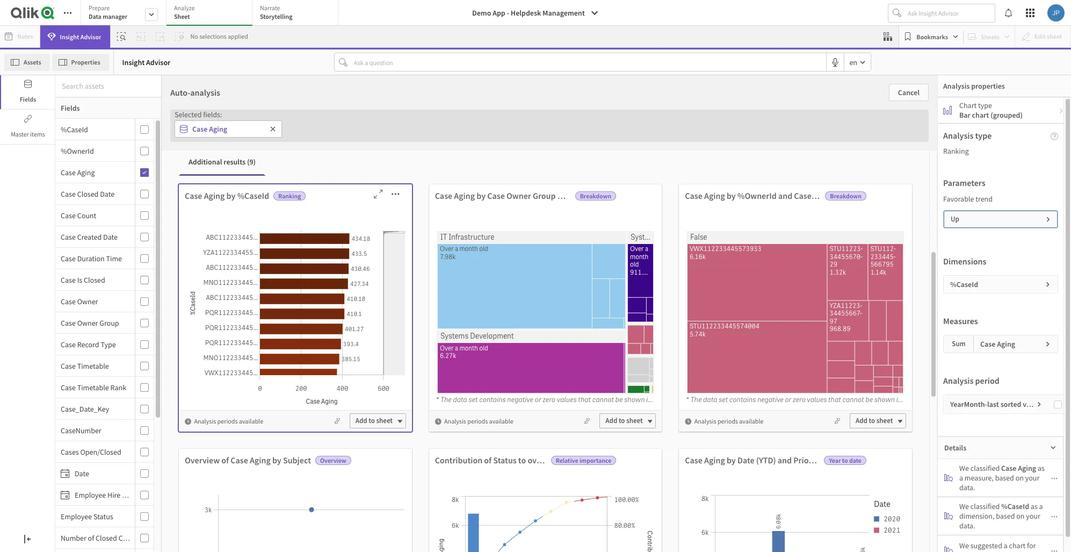 Task type: describe. For each thing, give the bounding box(es) containing it.
periods for %caseid
[[217, 417, 238, 425]]

low priority cases 203
[[792, 75, 978, 157]]

trend
[[976, 194, 993, 204]]

1 horizontal spatial insight advisor
[[122, 57, 171, 67]]

of for number of closed cases
[[88, 533, 94, 543]]

high
[[84, 75, 131, 105]]

last
[[988, 399, 1000, 409]]

contains for %ownerid
[[730, 395, 756, 404]]

0 horizontal spatial ranking
[[278, 192, 301, 200]]

year
[[830, 456, 841, 464]]

data for case aging by %ownerid and case is closed
[[703, 395, 718, 404]]

shown for case aging by case owner group drill and case timetable
[[624, 395, 645, 404]]

assets button
[[4, 53, 50, 71]]

classified for dimension,
[[971, 501, 1000, 511]]

0 vertical spatial owner
[[507, 190, 531, 201]]

to for case aging by %caseid
[[369, 416, 375, 425]]

we classified %caseid
[[960, 501, 1030, 511]]

1 vertical spatial time
[[118, 430, 138, 442]]

type for analysis
[[976, 130, 992, 141]]

add for owner
[[606, 416, 618, 425]]

up button
[[944, 211, 1058, 228]]

1 sheet from the left
[[376, 416, 393, 425]]

case inside "case created date" menu item
[[61, 232, 76, 242]]

date button
[[55, 468, 133, 478]]

count
[[77, 210, 96, 220]]

menu inside application
[[55, 119, 162, 552]]

date for employee hire date
[[122, 490, 137, 500]]

employee hire date
[[75, 490, 137, 500]]

analysis period
[[944, 375, 1000, 386]]

importance
[[580, 456, 612, 464]]

case created date
[[61, 232, 118, 242]]

periods for case
[[468, 417, 488, 425]]

0 vertical spatial timetable
[[610, 190, 647, 201]]

case timetable rank
[[61, 382, 126, 392]]

1 vertical spatial insight
[[122, 57, 145, 67]]

%caseid inside menu item
[[61, 124, 88, 134]]

zero for case
[[793, 395, 806, 404]]

represents
[[52, 174, 90, 185]]

casenumber
[[61, 425, 101, 435]]

analysis periods available for %ownerid
[[695, 417, 764, 425]]

size
[[37, 174, 50, 185]]

properties
[[972, 81, 1006, 91]]

to for case aging by case owner group drill and case timetable
[[619, 416, 625, 425]]

1 add from the left
[[356, 416, 367, 425]]

priority for 203
[[839, 75, 913, 105]]

drill
[[558, 190, 573, 201]]

additional
[[189, 157, 222, 167]]

case timetable rank button
[[55, 382, 133, 392]]

cases inside low priority cases 203
[[918, 75, 978, 105]]

casenumber menu item
[[55, 420, 154, 441]]

case inside case count menu item
[[61, 210, 76, 220]]

* for case aging by case owner group drill and case timetable
[[436, 395, 439, 404]]

negative for owner
[[507, 395, 533, 404]]

0 vertical spatial is
[[814, 190, 820, 201]]

%caseid menu item
[[55, 119, 154, 140]]

data
[[89, 12, 101, 20]]

dimensions
[[944, 256, 987, 267]]

yearmonth-
[[951, 399, 988, 409]]

available for %ownerid
[[740, 417, 764, 425]]

be for case aging by %ownerid and case is closed
[[866, 395, 873, 404]]

created
[[77, 232, 102, 242]]

james peterson image
[[1048, 4, 1065, 22]]

analysis
[[190, 87, 220, 98]]

case_date_key button
[[55, 404, 133, 414]]

values for is
[[807, 395, 827, 404]]

chart for for
[[1010, 540, 1026, 550]]

case_date_key
[[61, 404, 109, 414]]

of inside we suggested a chart for this combination of data
[[1015, 550, 1021, 552]]

low
[[792, 75, 835, 105]]

overall
[[528, 455, 553, 465]]

breakdown for closed
[[831, 192, 862, 200]]

based for case aging
[[996, 473, 1015, 483]]

case timetable
[[61, 361, 109, 371]]

case is closed button
[[55, 275, 133, 285]]

classified for measure,
[[971, 463, 1000, 473]]

1 horizontal spatial priority
[[794, 455, 822, 465]]

or for case
[[785, 395, 792, 404]]

add to sheet for and
[[856, 416, 894, 425]]

dimension,
[[960, 511, 995, 521]]

we classified case aging
[[960, 463, 1037, 473]]

closed inside 'menu item'
[[77, 189, 99, 199]]

Ask Insight Advisor text field
[[906, 4, 995, 22]]

case duration time
[[61, 253, 122, 263]]

date
[[850, 456, 862, 464]]

case owner group button
[[55, 318, 133, 328]]

72
[[155, 105, 203, 157]]

master items
[[11, 130, 45, 138]]

as a dimension, based on your data.
[[960, 501, 1044, 531]]

details
[[945, 443, 967, 453]]

analyze image
[[945, 546, 954, 552]]

fields:
[[203, 110, 222, 119]]

%caseid down as a measure, based on your data.
[[1002, 501, 1030, 511]]

employee status
[[61, 511, 113, 521]]

storytelling
[[260, 12, 293, 20]]

contains for case
[[479, 395, 506, 404]]

master
[[11, 130, 29, 138]]

0 vertical spatial group
[[533, 190, 556, 201]]

case count menu item
[[55, 205, 154, 226]]

no
[[191, 32, 198, 40]]

0 vertical spatial status
[[494, 455, 517, 465]]

date down cases open/closed
[[75, 468, 89, 478]]

case owner button
[[55, 296, 133, 306]]

based for %caseid
[[997, 511, 1016, 521]]

time inside menu item
[[106, 253, 122, 263]]

chart. for case aging by case owner group drill and case timetable
[[666, 395, 684, 404]]

case created date menu item
[[55, 226, 154, 248]]

high
[[129, 174, 145, 185]]

1 master items button from the left
[[0, 110, 55, 144]]

up
[[951, 214, 960, 224]]

2 horizontal spatial case aging
[[981, 339, 1016, 349]]

advisor inside dropdown button
[[80, 33, 101, 41]]

in for case aging by case owner group drill and case timetable
[[646, 395, 652, 404]]

on for case
[[1016, 473, 1024, 483]]

cases inside open cases vs duration * bubble size represents number of high priority open cases
[[28, 163, 51, 174]]

case is closed
[[61, 275, 105, 285]]

-
[[507, 8, 510, 18]]

resolved
[[36, 430, 71, 442]]

auto-analysis
[[170, 87, 220, 98]]

cases inside high priority cases 72
[[214, 75, 274, 105]]

on for %caseid
[[1017, 511, 1025, 521]]

by for case aging by date (ytd) and priority
[[727, 455, 736, 465]]

%caseid down the dimensions
[[951, 280, 979, 289]]

demo app - helpdesk management button
[[466, 4, 606, 22]]

sheet
[[174, 12, 190, 20]]

analysis properties
[[944, 81, 1006, 91]]

this for case aging by case owner group drill and case timetable
[[653, 395, 665, 404]]

sorted
[[1001, 399, 1022, 409]]

bubble
[[11, 174, 35, 185]]

(grouped)
[[991, 110, 1023, 120]]

the for case aging by %ownerid and case is closed
[[691, 395, 702, 404]]

of for contribution of status to overall case aging
[[484, 455, 492, 465]]

case inside case timetable menu item
[[61, 361, 76, 371]]

negative for and
[[758, 395, 784, 404]]

be for case aging by case owner group drill and case timetable
[[615, 395, 623, 404]]

chart type bar chart (grouped)
[[960, 101, 1023, 120]]

%caseid down (9)
[[237, 190, 269, 201]]

smart search image
[[117, 32, 126, 41]]

analyze image for we classified %caseid
[[945, 512, 954, 520]]

analysis periods available for case
[[445, 417, 514, 425]]

properties
[[71, 58, 100, 66]]

* the data set contains negative or zero values that cannot be shown in this chart. for is
[[686, 395, 935, 404]]

number
[[61, 533, 86, 543]]

add to sheet button for and
[[850, 413, 907, 428]]

favorable trend
[[944, 194, 993, 204]]

case inside "case duration time" menu item
[[61, 253, 76, 263]]

case inside case aging menu item
[[61, 167, 76, 177]]

full screen image
[[370, 189, 387, 199]]

type
[[101, 339, 116, 349]]

is inside menu item
[[77, 275, 82, 285]]

bookmarks
[[917, 33, 949, 41]]

2 horizontal spatial values
[[1024, 399, 1044, 409]]

number of closed cases button
[[55, 533, 142, 543]]

data. for dimension,
[[960, 521, 976, 531]]

we inside we suggested a chart for this combination of data
[[960, 540, 970, 550]]

cannot for closed
[[843, 395, 864, 404]]

parameters
[[944, 177, 986, 188]]

values for drill
[[557, 395, 577, 404]]

overview of case aging by subject
[[185, 455, 311, 465]]

measure,
[[965, 473, 994, 483]]

we for dimension,
[[960, 501, 970, 511]]

sheet for and
[[877, 416, 894, 425]]

we suggested a chart for this combination of data
[[960, 540, 1037, 552]]

cannot for and
[[592, 395, 614, 404]]

1 horizontal spatial %ownerid
[[738, 190, 777, 201]]

breakdown for and
[[580, 192, 612, 200]]

analysis periods available for %caseid
[[194, 417, 263, 425]]

priority for 72
[[136, 75, 210, 105]]

help image
[[1051, 133, 1059, 140]]

employee for employee hire date
[[75, 490, 106, 500]]

the for case aging by case owner group drill and case timetable
[[440, 395, 452, 404]]

cancel button
[[889, 84, 929, 101]]

case closed date button
[[55, 189, 133, 199]]

of for overview of case aging by subject
[[222, 455, 229, 465]]

for
[[1028, 540, 1037, 550]]

we for measure,
[[960, 463, 970, 473]]

aging inside case aging menu item
[[77, 167, 95, 177]]

date for case created date
[[103, 232, 118, 242]]

case owner group menu item
[[55, 312, 154, 334]]

case count button
[[55, 210, 133, 220]]

auto-
[[170, 87, 190, 98]]

type for chart
[[979, 101, 993, 110]]



Task type: locate. For each thing, give the bounding box(es) containing it.
based inside as a dimension, based on your data.
[[997, 511, 1016, 521]]

group inside menu item
[[100, 318, 119, 328]]

case aging down the fields:
[[192, 124, 227, 134]]

cases up the bar chart icon
[[918, 75, 978, 105]]

add
[[356, 416, 367, 425], [606, 416, 618, 425], [856, 416, 868, 425]]

your for we classified case aging
[[1026, 473, 1040, 483]]

deselect field image
[[270, 126, 276, 132]]

your for we classified %caseid
[[1027, 511, 1041, 521]]

chart inside chart type bar chart (grouped)
[[973, 110, 990, 120]]

we suggested a chart for this combination of data button
[[938, 535, 1064, 552]]

your up for
[[1027, 511, 1041, 521]]

0 horizontal spatial set
[[469, 395, 478, 404]]

data. up dimension, on the bottom
[[960, 483, 976, 492]]

ranking
[[944, 146, 970, 156], [278, 192, 301, 200]]

classified
[[971, 463, 1000, 473], [971, 501, 1000, 511]]

available up case aging by date (ytd) and priority
[[740, 417, 764, 425]]

2 * the data set contains negative or zero values that cannot be shown in this chart. from the left
[[686, 395, 935, 404]]

rank
[[110, 382, 126, 392]]

0 horizontal spatial zero
[[543, 395, 556, 404]]

date down the number
[[100, 189, 115, 199]]

helpdesk
[[511, 8, 541, 18]]

a right suggested
[[1004, 540, 1008, 550]]

2 master items button from the left
[[1, 110, 55, 144]]

2 sheet from the left
[[627, 416, 643, 425]]

employee status menu item
[[55, 506, 154, 527]]

0 horizontal spatial advisor
[[80, 33, 101, 41]]

case aging up period
[[981, 339, 1016, 349]]

0 vertical spatial open
[[5, 163, 26, 174]]

insight up "properties" button
[[60, 33, 79, 41]]

1 vertical spatial classified
[[971, 501, 1000, 511]]

0 horizontal spatial case aging
[[61, 167, 95, 177]]

1 or from the left
[[535, 395, 541, 404]]

0 vertical spatial time
[[106, 253, 122, 263]]

case inside case owner group menu item
[[61, 318, 76, 328]]

case is closed menu item
[[55, 269, 154, 291]]

in for case aging by %ownerid and case is closed
[[897, 395, 902, 404]]

duration down created
[[77, 253, 105, 263]]

1 shown from the left
[[624, 395, 645, 404]]

tab list containing prepare
[[81, 0, 342, 27]]

bar chart image
[[944, 106, 952, 114]]

1 vertical spatial case aging
[[61, 167, 95, 177]]

case aging menu item
[[55, 162, 154, 183]]

1 analysis periods available from the left
[[194, 417, 263, 425]]

available for %caseid
[[239, 417, 263, 425]]

cases open/closed
[[61, 447, 121, 457]]

add for and
[[856, 416, 868, 425]]

1 vertical spatial we
[[960, 501, 970, 511]]

* the data set contains negative or zero values that cannot be shown in this chart. for drill
[[436, 395, 684, 404]]

1 vertical spatial status
[[94, 511, 113, 521]]

3 we from the top
[[960, 540, 970, 550]]

2 zero from the left
[[793, 395, 806, 404]]

chart left for
[[1010, 540, 1026, 550]]

available up contribution of status to overall case aging on the bottom
[[489, 417, 514, 425]]

we right analyze image
[[960, 540, 970, 550]]

data.
[[960, 483, 976, 492], [960, 521, 976, 531]]

type inside chart type bar chart (grouped)
[[979, 101, 993, 110]]

open inside open cases vs duration * bubble size represents number of high priority open cases
[[5, 163, 26, 174]]

2 analyze image from the top
[[945, 512, 954, 520]]

manager
[[103, 12, 127, 20]]

1 horizontal spatial * the data set contains negative or zero values that cannot be shown in this chart.
[[686, 395, 935, 404]]

as
[[1038, 463, 1045, 473], [1031, 501, 1038, 511]]

2 or from the left
[[785, 395, 792, 404]]

0 horizontal spatial shown
[[624, 395, 645, 404]]

we
[[960, 463, 970, 473], [960, 501, 970, 511], [960, 540, 970, 550]]

open/closed
[[80, 447, 121, 457]]

2 the from the left
[[691, 395, 702, 404]]

1 chart. from the left
[[666, 395, 684, 404]]

selections
[[199, 32, 227, 40]]

2 horizontal spatial add
[[856, 416, 868, 425]]

narrate storytelling
[[260, 4, 293, 20]]

Ask a question text field
[[352, 53, 827, 71]]

2 available from the left
[[489, 417, 514, 425]]

advisor down 'data'
[[80, 33, 101, 41]]

employee up number
[[61, 511, 92, 521]]

0 vertical spatial case aging
[[192, 124, 227, 134]]

demo
[[472, 8, 491, 18]]

1 data. from the top
[[960, 483, 976, 492]]

zero for group
[[543, 395, 556, 404]]

%ownerid menu item
[[55, 140, 154, 162]]

0 horizontal spatial that
[[578, 395, 591, 404]]

date for case closed date
[[100, 189, 115, 199]]

this for case aging by %ownerid and case is closed
[[904, 395, 915, 404]]

case closed date
[[61, 189, 115, 199]]

1 horizontal spatial insight
[[122, 57, 145, 67]]

case record type menu item
[[55, 334, 154, 355]]

case created date button
[[55, 232, 133, 242]]

0 vertical spatial your
[[1026, 473, 1040, 483]]

2 horizontal spatial this
[[960, 550, 972, 552]]

cases
[[214, 75, 274, 105], [918, 75, 978, 105], [28, 163, 51, 174], [73, 430, 96, 442], [61, 447, 79, 457], [119, 533, 137, 543]]

0 horizontal spatial cannot
[[592, 395, 614, 404]]

open left &
[[5, 430, 26, 442]]

1 horizontal spatial values
[[807, 395, 827, 404]]

0 vertical spatial a
[[960, 473, 964, 483]]

priority left "year"
[[794, 455, 822, 465]]

a inside as a measure, based on your data.
[[960, 473, 964, 483]]

insight advisor down 'data'
[[60, 33, 101, 41]]

date right the hire
[[122, 490, 137, 500]]

analyze image
[[945, 474, 954, 482], [945, 512, 954, 520]]

case timetable menu item
[[55, 355, 154, 377]]

1 vertical spatial group
[[100, 318, 119, 328]]

2 data. from the top
[[960, 521, 976, 531]]

1 be from the left
[[615, 395, 623, 404]]

1 breakdown from the left
[[580, 192, 612, 200]]

case closed date menu item
[[55, 183, 154, 205]]

0 vertical spatial duration
[[63, 163, 98, 174]]

1 set from the left
[[469, 395, 478, 404]]

3 sheet from the left
[[877, 416, 894, 425]]

2 analysis periods available from the left
[[445, 417, 514, 425]]

shown for case aging by %ownerid and case is closed
[[875, 395, 895, 404]]

advisor up auto-
[[146, 57, 171, 67]]

1 contains from the left
[[479, 395, 506, 404]]

1 horizontal spatial shown
[[875, 395, 895, 404]]

1 vertical spatial timetable
[[77, 361, 109, 371]]

2 we from the top
[[960, 501, 970, 511]]

group left drill
[[533, 190, 556, 201]]

data. inside as a measure, based on your data.
[[960, 483, 976, 492]]

1 horizontal spatial available
[[489, 417, 514, 425]]

add to sheet button for owner
[[600, 413, 656, 428]]

in
[[646, 395, 652, 404], [897, 395, 902, 404]]

case timetable rank menu item
[[55, 377, 154, 398]]

status inside menu item
[[94, 511, 113, 521]]

by for case aging by %ownerid and case is closed
[[727, 190, 736, 201]]

bar
[[960, 110, 971, 120]]

1 vertical spatial chart
[[1010, 540, 1026, 550]]

application containing 72
[[0, 0, 1072, 552]]

0 vertical spatial data.
[[960, 483, 976, 492]]

date inside 'menu item'
[[100, 189, 115, 199]]

a for we classified case aging
[[960, 473, 964, 483]]

0 horizontal spatial chart.
[[666, 395, 684, 404]]

2 classified from the top
[[971, 501, 1000, 511]]

menu
[[55, 119, 162, 552]]

a for we classified %caseid
[[1040, 501, 1044, 511]]

(ytd)
[[757, 455, 777, 465]]

0 vertical spatial chart
[[973, 110, 990, 120]]

period
[[976, 375, 1000, 386]]

1 horizontal spatial *
[[436, 395, 439, 404]]

a
[[960, 473, 964, 483], [1040, 501, 1044, 511], [1004, 540, 1008, 550]]

1 horizontal spatial or
[[785, 395, 792, 404]]

case owner
[[61, 296, 98, 306]]

2 horizontal spatial *
[[686, 395, 689, 404]]

or for group
[[535, 395, 541, 404]]

1 in from the left
[[646, 395, 652, 404]]

1 open from the top
[[5, 163, 26, 174]]

insight advisor inside dropdown button
[[60, 33, 101, 41]]

date menu item
[[55, 463, 154, 484]]

2 breakdown from the left
[[831, 192, 862, 200]]

0 horizontal spatial insight
[[60, 33, 79, 41]]

sheet for owner
[[627, 416, 643, 425]]

1 negative from the left
[[507, 395, 533, 404]]

owner for case owner
[[77, 296, 98, 306]]

owner for case owner group
[[77, 318, 98, 328]]

1 vertical spatial your
[[1027, 511, 1041, 521]]

0 vertical spatial we
[[960, 463, 970, 473]]

that for and
[[578, 395, 591, 404]]

2 set from the left
[[719, 395, 728, 404]]

* for case aging by %ownerid and case is closed
[[686, 395, 689, 404]]

2 add to sheet from the left
[[606, 416, 643, 425]]

1 horizontal spatial add to sheet
[[606, 416, 643, 425]]

owner left drill
[[507, 190, 531, 201]]

that
[[578, 395, 591, 404], [829, 395, 841, 404]]

1 horizontal spatial that
[[829, 395, 841, 404]]

* inside open cases vs duration * bubble size represents number of high priority open cases
[[5, 174, 9, 185]]

small image
[[1045, 281, 1052, 288], [1045, 341, 1052, 347], [435, 418, 442, 424], [1052, 475, 1058, 482], [1052, 513, 1058, 520]]

your up we classified %caseid
[[1026, 473, 1040, 483]]

as right we classified case aging
[[1038, 463, 1045, 473]]

owner up record
[[77, 318, 98, 328]]

0 horizontal spatial contains
[[479, 395, 506, 404]]

combination
[[973, 550, 1013, 552]]

by
[[227, 190, 236, 201], [477, 190, 486, 201], [727, 190, 736, 201], [272, 455, 282, 465], [727, 455, 736, 465]]

priority inside high priority cases 72
[[136, 75, 210, 105]]

as up for
[[1031, 501, 1038, 511]]

based inside as a measure, based on your data.
[[996, 473, 1015, 483]]

1 horizontal spatial status
[[494, 455, 517, 465]]

2 contains from the left
[[730, 395, 756, 404]]

to for case aging by %ownerid and case is closed
[[869, 416, 876, 425]]

1 we from the top
[[960, 463, 970, 473]]

periods up overview of case aging by subject
[[217, 417, 238, 425]]

insight
[[60, 33, 79, 41], [122, 57, 145, 67]]

selected fields:
[[175, 110, 222, 119]]

this inside we suggested a chart for this combination of data
[[960, 550, 972, 552]]

sheet
[[376, 416, 393, 425], [627, 416, 643, 425], [877, 416, 894, 425]]

data for case aging by case owner group drill and case timetable
[[453, 395, 467, 404]]

open for open & resolved cases over time
[[5, 430, 26, 442]]

and
[[575, 190, 589, 201], [779, 190, 793, 201], [778, 455, 792, 465]]

number of closed cases menu item
[[55, 527, 154, 549]]

by for case aging by case owner group drill and case timetable
[[477, 190, 486, 201]]

by for case aging by %caseid
[[227, 190, 236, 201]]

additional results (9) button
[[180, 149, 265, 175]]

case inside case owner menu item
[[61, 296, 76, 306]]

1 vertical spatial as
[[1031, 501, 1038, 511]]

timetable for case timetable rank
[[77, 382, 109, 392]]

2 cannot from the left
[[843, 395, 864, 404]]

we down measure,
[[960, 501, 970, 511]]

0 horizontal spatial insight advisor
[[60, 33, 101, 41]]

status
[[494, 455, 517, 465], [94, 511, 113, 521]]

analysis periods available up case aging by date (ytd) and priority
[[695, 417, 764, 425]]

2 horizontal spatial analysis periods available
[[695, 417, 764, 425]]

owner inside menu item
[[77, 296, 98, 306]]

3 available from the left
[[740, 417, 764, 425]]

Search assets text field
[[55, 76, 162, 96]]

on inside as a measure, based on your data.
[[1016, 473, 1024, 483]]

1 horizontal spatial be
[[866, 395, 873, 404]]

fields up %caseid button
[[61, 103, 80, 113]]

1 that from the left
[[578, 395, 591, 404]]

overview for overview of case aging by subject
[[185, 455, 220, 465]]

on up we classified %caseid
[[1016, 473, 1024, 483]]

owner inside menu item
[[77, 318, 98, 328]]

timetable for case timetable
[[77, 361, 109, 371]]

1 the from the left
[[440, 395, 452, 404]]

cases up the fields:
[[214, 75, 274, 105]]

2 horizontal spatial a
[[1040, 501, 1044, 511]]

1 add to sheet from the left
[[356, 416, 393, 425]]

vs
[[53, 163, 62, 174]]

open
[[5, 163, 26, 174], [5, 430, 26, 442]]

classified down measure,
[[971, 501, 1000, 511]]

small image inside up button
[[1046, 213, 1052, 226]]

status left overall
[[494, 455, 517, 465]]

2 horizontal spatial periods
[[718, 417, 738, 425]]

date right created
[[103, 232, 118, 242]]

1 horizontal spatial data
[[703, 395, 718, 404]]

type down chart type bar chart (grouped)
[[976, 130, 992, 141]]

case aging by date (ytd) and priority
[[685, 455, 822, 465]]

set for %ownerid
[[719, 395, 728, 404]]

application
[[0, 0, 1072, 552]]

priority down 'en' popup button on the right top of the page
[[839, 75, 913, 105]]

analysis periods available up contribution
[[445, 417, 514, 425]]

3 add to sheet button from the left
[[850, 413, 907, 428]]

cases down employee status menu item
[[119, 533, 137, 543]]

add to sheet
[[356, 416, 393, 425], [606, 416, 643, 425], [856, 416, 894, 425]]

fields
[[20, 95, 36, 103], [61, 103, 80, 113]]

case duration time menu item
[[55, 248, 154, 269]]

relative
[[556, 456, 579, 464]]

we down details
[[960, 463, 970, 473]]

bookmarks button
[[902, 28, 962, 45]]

tab list inside application
[[81, 0, 342, 27]]

of
[[120, 174, 127, 185], [222, 455, 229, 465], [484, 455, 492, 465], [88, 533, 94, 543], [1015, 550, 1021, 552]]

of inside menu item
[[88, 533, 94, 543]]

1 vertical spatial duration
[[77, 253, 105, 263]]

available up overview of case aging by subject
[[239, 417, 263, 425]]

0 horizontal spatial %ownerid
[[61, 146, 94, 156]]

case_date_key menu item
[[55, 398, 154, 420]]

1 horizontal spatial advisor
[[146, 57, 171, 67]]

2 in from the left
[[897, 395, 902, 404]]

1 vertical spatial a
[[1040, 501, 1044, 511]]

on inside as a dimension, based on your data.
[[1017, 511, 1025, 521]]

relative importance
[[556, 456, 612, 464]]

available for case
[[489, 417, 514, 425]]

time right over
[[118, 430, 138, 442]]

1 horizontal spatial set
[[719, 395, 728, 404]]

duration inside "case duration time" menu item
[[77, 253, 105, 263]]

1 horizontal spatial contains
[[730, 395, 756, 404]]

as for %caseid
[[1031, 501, 1038, 511]]

chart for (grouped)
[[973, 110, 990, 120]]

open left size
[[5, 163, 26, 174]]

employee
[[75, 490, 106, 500], [61, 511, 92, 521]]

status down the employee hire date menu item
[[94, 511, 113, 521]]

classified up we classified %caseid
[[971, 463, 1000, 473]]

type right "chart"
[[979, 101, 993, 110]]

2 horizontal spatial priority
[[839, 75, 913, 105]]

0 vertical spatial analyze image
[[945, 474, 954, 482]]

small image
[[1059, 108, 1065, 114], [1046, 213, 1052, 226], [1037, 401, 1043, 407], [185, 418, 191, 424], [685, 418, 692, 424], [1051, 445, 1057, 451], [1052, 547, 1058, 552]]

employee up employee status
[[75, 490, 106, 500]]

2 horizontal spatial sheet
[[877, 416, 894, 425]]

3 add from the left
[[856, 416, 868, 425]]

1 vertical spatial owner
[[77, 296, 98, 306]]

more image
[[387, 189, 404, 199]]

1 horizontal spatial breakdown
[[831, 192, 862, 200]]

analyze image left dimension, on the bottom
[[945, 512, 954, 520]]

as inside as a dimension, based on your data.
[[1031, 501, 1038, 511]]

add to sheet for owner
[[606, 416, 643, 425]]

1 available from the left
[[239, 417, 263, 425]]

assets
[[24, 58, 41, 66]]

data inside we suggested a chart for this combination of data
[[1022, 550, 1036, 552]]

case inside case closed date 'menu item'
[[61, 189, 76, 199]]

group up type
[[100, 318, 119, 328]]

0 horizontal spatial data
[[453, 395, 467, 404]]

cases left vs
[[28, 163, 51, 174]]

1 * the data set contains negative or zero values that cannot be shown in this chart. from the left
[[436, 395, 684, 404]]

as inside as a measure, based on your data.
[[1038, 463, 1045, 473]]

analyze image for we classified case aging
[[945, 474, 954, 482]]

1 horizontal spatial chart
[[1010, 540, 1026, 550]]

date left (ytd)
[[738, 455, 755, 465]]

0 horizontal spatial sheet
[[376, 416, 393, 425]]

employee inside menu item
[[61, 511, 92, 521]]

1 vertical spatial is
[[77, 275, 82, 285]]

periods up contribution
[[468, 417, 488, 425]]

2 vertical spatial a
[[1004, 540, 1008, 550]]

contribution of status to overall case aging
[[435, 455, 595, 465]]

priority inside low priority cases 203
[[839, 75, 913, 105]]

0 horizontal spatial fields
[[20, 95, 36, 103]]

1 classified from the top
[[971, 463, 1000, 473]]

a inside we suggested a chart for this combination of data
[[1004, 540, 1008, 550]]

data. for measure,
[[960, 483, 976, 492]]

*
[[5, 174, 9, 185], [436, 395, 439, 404], [686, 395, 689, 404]]

time down "case created date" menu item at the left of page
[[106, 253, 122, 263]]

2 open from the top
[[5, 430, 26, 442]]

or
[[535, 395, 541, 404], [785, 395, 792, 404]]

periods up case aging by date (ytd) and priority
[[718, 417, 738, 425]]

2 that from the left
[[829, 395, 841, 404]]

0 horizontal spatial breakdown
[[580, 192, 612, 200]]

owner up case owner group
[[77, 296, 98, 306]]

fields up master items
[[20, 95, 36, 103]]

0 horizontal spatial group
[[100, 318, 119, 328]]

1 vertical spatial advisor
[[146, 57, 171, 67]]

zero
[[543, 395, 556, 404], [793, 395, 806, 404]]

1 horizontal spatial chart.
[[917, 395, 935, 404]]

duration down the %ownerid button
[[63, 163, 98, 174]]

open for open cases vs duration * bubble size represents number of high priority open cases
[[5, 163, 26, 174]]

your inside as a measure, based on your data.
[[1026, 473, 1040, 483]]

based up we suggested a chart for this combination of data button
[[997, 511, 1016, 521]]

additional results (9)
[[189, 157, 256, 167]]

0 vertical spatial insight
[[60, 33, 79, 41]]

results
[[224, 157, 246, 167]]

selections tool image
[[884, 32, 893, 41]]

case owner menu item
[[55, 291, 154, 312]]

1 vertical spatial %ownerid
[[738, 190, 777, 201]]

1 horizontal spatial negative
[[758, 395, 784, 404]]

&
[[28, 430, 34, 442]]

cases open/closed button
[[55, 447, 133, 457]]

analysis periods available up overview of case aging by subject
[[194, 417, 263, 425]]

case record type button
[[55, 339, 133, 349]]

priority up selected
[[136, 75, 210, 105]]

properties button
[[52, 53, 109, 71]]

2 horizontal spatial add to sheet button
[[850, 413, 907, 428]]

case inside case timetable rank menu item
[[61, 382, 76, 392]]

tab list
[[81, 0, 342, 27]]

analyze image left measure,
[[945, 474, 954, 482]]

case aging up case closed date
[[61, 167, 95, 177]]

favorable
[[944, 194, 975, 204]]

periods for %ownerid
[[718, 417, 738, 425]]

insight advisor down the smart search icon
[[122, 57, 171, 67]]

periods
[[217, 417, 238, 425], [468, 417, 488, 425], [718, 417, 738, 425]]

1 horizontal spatial fields
[[61, 103, 80, 113]]

your inside as a dimension, based on your data.
[[1027, 511, 1041, 521]]

1 horizontal spatial is
[[814, 190, 820, 201]]

%ownerid inside "menu item"
[[61, 146, 94, 156]]

prepare data manager
[[89, 4, 127, 20]]

insight advisor
[[60, 33, 101, 41], [122, 57, 171, 67]]

2 periods from the left
[[468, 417, 488, 425]]

0 horizontal spatial periods
[[217, 417, 238, 425]]

based right measure,
[[996, 473, 1015, 483]]

a left measure,
[[960, 473, 964, 483]]

to
[[369, 416, 375, 425], [619, 416, 625, 425], [869, 416, 876, 425], [519, 455, 526, 465], [843, 456, 849, 464]]

0 vertical spatial ranking
[[944, 146, 970, 156]]

1 horizontal spatial sheet
[[627, 416, 643, 425]]

case aging inside menu item
[[61, 167, 95, 177]]

2 vertical spatial we
[[960, 540, 970, 550]]

hire
[[108, 490, 121, 500]]

1 vertical spatial based
[[997, 511, 1016, 521]]

2 horizontal spatial data
[[1022, 550, 1036, 552]]

based
[[996, 473, 1015, 483], [997, 511, 1016, 521]]

contribution
[[435, 455, 483, 465]]

2 add from the left
[[606, 416, 618, 425]]

employee for employee status
[[61, 511, 92, 521]]

analyze
[[174, 4, 195, 12]]

2 negative from the left
[[758, 395, 784, 404]]

narrate
[[260, 4, 280, 12]]

1 horizontal spatial a
[[1004, 540, 1008, 550]]

overview for overview
[[320, 456, 347, 464]]

%caseid up the %ownerid button
[[61, 124, 88, 134]]

on up we suggested a chart for this combination of data button
[[1017, 511, 1025, 521]]

3 analysis periods available from the left
[[695, 417, 764, 425]]

cannot
[[592, 395, 614, 404], [843, 395, 864, 404]]

chart
[[960, 101, 977, 110]]

1 horizontal spatial add
[[606, 416, 618, 425]]

2 chart. from the left
[[917, 395, 935, 404]]

0 horizontal spatial *
[[5, 174, 9, 185]]

chart right bar
[[973, 110, 990, 120]]

3 add to sheet from the left
[[856, 416, 894, 425]]

items
[[30, 130, 45, 138]]

case inside case record type menu item
[[61, 339, 76, 349]]

1 zero from the left
[[543, 395, 556, 404]]

1 horizontal spatial in
[[897, 395, 902, 404]]

number of closed cases
[[61, 533, 137, 543]]

cases down open & resolved cases over time
[[61, 447, 79, 457]]

case inside case is closed menu item
[[61, 275, 76, 285]]

aging
[[209, 124, 227, 134], [77, 167, 95, 177], [204, 190, 225, 201], [454, 190, 475, 201], [705, 190, 725, 201], [998, 339, 1016, 349], [250, 455, 271, 465], [574, 455, 595, 465], [705, 455, 725, 465], [1019, 463, 1037, 473]]

cases open/closed menu item
[[55, 441, 154, 463]]

duration inside open cases vs duration * bubble size represents number of high priority open cases
[[63, 163, 98, 174]]

that for closed
[[829, 395, 841, 404]]

1 analyze image from the top
[[945, 474, 954, 482]]

1 periods from the left
[[217, 417, 238, 425]]

0 horizontal spatial add to sheet button
[[350, 413, 406, 428]]

set for case
[[469, 395, 478, 404]]

1 horizontal spatial periods
[[468, 417, 488, 425]]

0 horizontal spatial priority
[[136, 75, 210, 105]]

chart. for case aging by %ownerid and case is closed
[[917, 395, 935, 404]]

3 periods from the left
[[718, 417, 738, 425]]

type
[[979, 101, 993, 110], [976, 130, 992, 141]]

employee inside menu item
[[75, 490, 106, 500]]

2 add to sheet button from the left
[[600, 413, 656, 428]]

* the data set contains negative or zero values that cannot be shown in this chart.
[[436, 395, 684, 404], [686, 395, 935, 404]]

of inside open cases vs duration * bubble size represents number of high priority open cases
[[120, 174, 127, 185]]

1 cannot from the left
[[592, 395, 614, 404]]

menu containing %caseid
[[55, 119, 162, 552]]

open
[[174, 174, 192, 185]]

1 add to sheet button from the left
[[350, 413, 406, 428]]

142
[[496, 105, 568, 157]]

insight inside dropdown button
[[60, 33, 79, 41]]

1 horizontal spatial case aging
[[192, 124, 227, 134]]

1 vertical spatial insight advisor
[[122, 57, 171, 67]]

en
[[850, 57, 858, 67]]

employee hire date menu item
[[55, 484, 154, 506]]

a right we classified %caseid
[[1040, 501, 1044, 511]]

case timetable button
[[55, 361, 133, 371]]

cases
[[193, 174, 213, 185]]

group
[[533, 190, 556, 201], [100, 318, 119, 328]]

date inside menu item
[[122, 490, 137, 500]]

0 vertical spatial type
[[979, 101, 993, 110]]

0 horizontal spatial status
[[94, 511, 113, 521]]

1 horizontal spatial the
[[691, 395, 702, 404]]

0 vertical spatial classified
[[971, 463, 1000, 473]]

date
[[100, 189, 115, 199], [103, 232, 118, 242], [738, 455, 755, 465], [75, 468, 89, 478], [122, 490, 137, 500]]

as for case aging
[[1038, 463, 1045, 473]]

a inside as a dimension, based on your data.
[[1040, 501, 1044, 511]]

2 be from the left
[[866, 395, 873, 404]]

data. inside as a dimension, based on your data.
[[960, 521, 976, 531]]

chart inside we suggested a chart for this combination of data
[[1010, 540, 1026, 550]]

data. up suggested
[[960, 521, 976, 531]]

cases up cases open/closed
[[73, 430, 96, 442]]

2 shown from the left
[[875, 395, 895, 404]]

insight down the smart search icon
[[122, 57, 145, 67]]

0 horizontal spatial be
[[615, 395, 623, 404]]



Task type: vqa. For each thing, say whether or not it's contained in the screenshot.
'data' in the 'We suggested a chart for this combination of data'
yes



